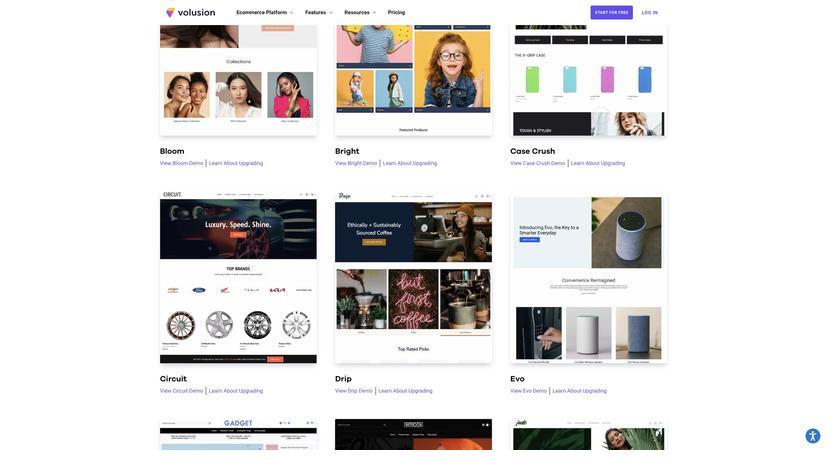 Task type: locate. For each thing, give the bounding box(es) containing it.
platform
[[266, 9, 287, 16]]

demo for evo
[[533, 388, 547, 394]]

crush up view case crush demo
[[532, 148, 555, 156]]

bloom theme image
[[160, 0, 317, 136]]

case crush theme image
[[511, 0, 667, 136]]

learn about upgrading
[[209, 160, 263, 166], [383, 160, 437, 166], [571, 160, 625, 166], [209, 388, 263, 394], [379, 388, 433, 394], [553, 388, 607, 394]]

about
[[224, 160, 238, 166], [398, 160, 412, 166], [586, 160, 600, 166], [224, 388, 238, 394], [393, 388, 407, 394], [568, 388, 582, 394]]

learn about upgrading link for bright
[[380, 160, 437, 167]]

evo
[[511, 376, 525, 384], [523, 388, 532, 394]]

case
[[511, 148, 530, 156], [523, 160, 535, 166]]

upgrading for case crush
[[601, 160, 625, 166]]

log in link
[[638, 5, 662, 20]]

about for drip
[[393, 388, 407, 394]]

1 vertical spatial case
[[523, 160, 535, 166]]

bright
[[335, 148, 360, 156], [348, 160, 362, 166]]

learn about upgrading for case crush
[[571, 160, 625, 166]]

free
[[619, 10, 629, 15]]

1 vertical spatial crush
[[537, 160, 550, 166]]

jade theme image
[[511, 419, 667, 451]]

circuit
[[160, 376, 187, 384], [173, 388, 188, 394]]

case down case crush
[[523, 160, 535, 166]]

upgrading
[[239, 160, 263, 166], [413, 160, 437, 166], [601, 160, 625, 166], [239, 388, 263, 394], [409, 388, 433, 394], [583, 388, 607, 394]]

learn for evo
[[553, 388, 566, 394]]

evo theme image
[[511, 191, 667, 364]]

upgrading for bright
[[413, 160, 437, 166]]

0 vertical spatial case
[[511, 148, 530, 156]]

view for case crush
[[511, 160, 522, 166]]

1 vertical spatial bloom
[[173, 160, 188, 166]]

learn about upgrading for bright
[[383, 160, 437, 166]]

crush
[[532, 148, 555, 156], [537, 160, 550, 166]]

bloom
[[160, 148, 184, 156], [173, 160, 188, 166]]

0 vertical spatial crush
[[532, 148, 555, 156]]

demo
[[189, 160, 203, 166], [363, 160, 377, 166], [552, 160, 566, 166], [189, 388, 203, 394], [359, 388, 373, 394], [533, 388, 547, 394]]

about for bloom
[[224, 160, 238, 166]]

drip
[[335, 376, 352, 384], [348, 388, 358, 394]]

view bloom demo
[[160, 160, 203, 166]]

1 vertical spatial drip
[[348, 388, 358, 394]]

upgrading for evo
[[583, 388, 607, 394]]

view
[[160, 160, 171, 166], [335, 160, 347, 166], [511, 160, 522, 166], [160, 388, 171, 394], [335, 388, 347, 394], [511, 388, 522, 394]]

hatter theme image
[[335, 419, 492, 451]]

learn about upgrading link
[[206, 160, 263, 167], [380, 160, 437, 167], [568, 160, 625, 167], [206, 387, 263, 395], [375, 387, 433, 395], [550, 387, 607, 395]]

case up view case crush demo
[[511, 148, 530, 156]]

features
[[305, 9, 326, 16]]

about for bright
[[398, 160, 412, 166]]

resources button
[[345, 9, 378, 17]]

log
[[642, 10, 652, 15]]

0 vertical spatial evo
[[511, 376, 525, 384]]

learn
[[209, 160, 222, 166], [383, 160, 396, 166], [571, 160, 585, 166], [209, 388, 222, 394], [379, 388, 392, 394], [553, 388, 566, 394]]

demo for drip
[[359, 388, 373, 394]]

about for evo
[[568, 388, 582, 394]]

learn for bloom
[[209, 160, 222, 166]]

view evo demo
[[511, 388, 547, 394]]

in
[[653, 10, 658, 15]]

start
[[595, 10, 608, 15]]

learn about upgrading link for circuit
[[206, 387, 263, 395]]

open accessibe: accessibility options, statement and help image
[[810, 432, 817, 441]]

gadget theme image
[[160, 419, 317, 451]]

ecommerce
[[237, 9, 265, 16]]

about for circuit
[[224, 388, 238, 394]]

case crush
[[511, 148, 555, 156]]

crush down case crush
[[537, 160, 550, 166]]

learn about upgrading link for case crush
[[568, 160, 625, 167]]

view bright demo
[[335, 160, 377, 166]]

ecommerce platform
[[237, 9, 287, 16]]



Task type: vqa. For each thing, say whether or not it's contained in the screenshot.
More
no



Task type: describe. For each thing, give the bounding box(es) containing it.
bright theme image
[[335, 0, 492, 136]]

learn about upgrading link for evo
[[550, 387, 607, 395]]

demo for bright
[[363, 160, 377, 166]]

learn for drip
[[379, 388, 392, 394]]

view for circuit
[[160, 388, 171, 394]]

0 vertical spatial bright
[[335, 148, 360, 156]]

learn about upgrading link for bloom
[[206, 160, 263, 167]]

1 vertical spatial bright
[[348, 160, 362, 166]]

demo for bloom
[[189, 160, 203, 166]]

0 vertical spatial circuit
[[160, 376, 187, 384]]

circuit theme image
[[160, 191, 317, 364]]

learn about upgrading for bloom
[[209, 160, 263, 166]]

pricing link
[[388, 9, 405, 17]]

pricing
[[388, 9, 405, 16]]

drip theme image
[[335, 191, 492, 364]]

0 vertical spatial bloom
[[160, 148, 184, 156]]

learn about upgrading for circuit
[[209, 388, 263, 394]]

log in
[[642, 10, 658, 15]]

1 vertical spatial evo
[[523, 388, 532, 394]]

0 vertical spatial drip
[[335, 376, 352, 384]]

upgrading for circuit
[[239, 388, 263, 394]]

upgrading for bloom
[[239, 160, 263, 166]]

view circuit demo
[[160, 388, 203, 394]]

learn for circuit
[[209, 388, 222, 394]]

view case crush demo
[[511, 160, 566, 166]]

view drip demo
[[335, 388, 373, 394]]

1 vertical spatial circuit
[[173, 388, 188, 394]]

features button
[[305, 9, 334, 17]]

learn for case crush
[[571, 160, 585, 166]]

view for bright
[[335, 160, 347, 166]]

start for free link
[[591, 6, 633, 19]]

learn about upgrading link for drip
[[375, 387, 433, 395]]

view for drip
[[335, 388, 347, 394]]

view for evo
[[511, 388, 522, 394]]

ecommerce platform button
[[237, 9, 295, 17]]

demo for circuit
[[189, 388, 203, 394]]

start for free
[[595, 10, 629, 15]]

resources
[[345, 9, 370, 16]]

for
[[610, 10, 618, 15]]

about for case crush
[[586, 160, 600, 166]]

learn about upgrading for evo
[[553, 388, 607, 394]]

learn about upgrading for drip
[[379, 388, 433, 394]]

upgrading for drip
[[409, 388, 433, 394]]

view for bloom
[[160, 160, 171, 166]]

learn for bright
[[383, 160, 396, 166]]



